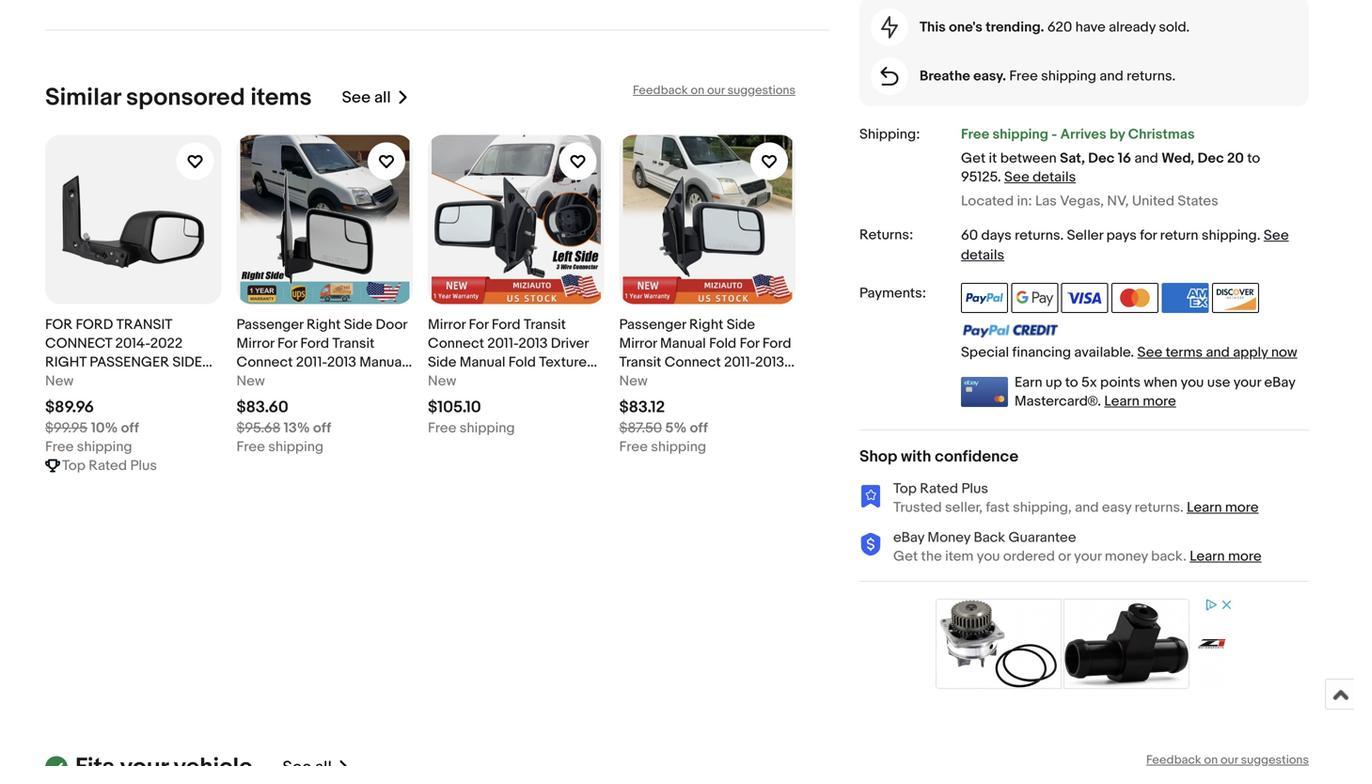 Task type: locate. For each thing, give the bounding box(es) containing it.
dec
[[1089, 150, 1115, 167], [1198, 150, 1224, 167]]

shipping down states on the top right of page
[[1202, 227, 1257, 244]]

manual down 'door'
[[360, 354, 405, 371]]

manual inside passenger right side mirror manual fold for ford transit connect 2011-2013 black
[[660, 335, 706, 352]]

2 horizontal spatial transit
[[619, 354, 662, 371]]

ebay
[[1265, 375, 1296, 391], [894, 530, 925, 547]]

on
[[691, 83, 705, 98]]

0 horizontal spatial to
[[1065, 375, 1079, 391]]

get left the
[[894, 549, 918, 565]]

new up $83.12
[[619, 373, 648, 390]]

2 new from the left
[[237, 373, 265, 390]]

1 vertical spatial more
[[1226, 500, 1259, 517]]

transit
[[116, 317, 172, 333]]

new for $105.10
[[428, 373, 456, 390]]

returns. right easy
[[1135, 500, 1184, 517]]

right inside the passenger right side door mirror for ford transit connect 2011-2013 manual fold
[[307, 317, 341, 333]]

0 vertical spatial learn
[[1105, 393, 1140, 410]]

1 horizontal spatial rated
[[920, 481, 959, 498]]

mirror up new text box
[[237, 335, 274, 352]]

money
[[928, 530, 971, 547]]

united
[[1132, 193, 1175, 210]]

1 horizontal spatial ebay
[[1265, 375, 1296, 391]]

the
[[921, 549, 942, 565]]

your inside earn up to 5x points when you use your ebay mastercard®.
[[1234, 375, 1261, 391]]

free
[[1010, 68, 1038, 85], [961, 126, 990, 143], [428, 420, 457, 437], [45, 439, 74, 456], [237, 439, 265, 456], [619, 439, 648, 456]]

top rated plus down 10%
[[62, 458, 157, 475]]

shipping inside new $89.96 $99.95 10% off free shipping
[[77, 439, 132, 456]]

passenger inside the passenger right side door mirror for ford transit connect 2011-2013 manual fold
[[237, 317, 303, 333]]

mirror up $83.12
[[619, 335, 657, 352]]

1 horizontal spatial fold
[[509, 354, 536, 371]]

ebay up the
[[894, 530, 925, 547]]

get left it
[[961, 150, 986, 167]]

0 horizontal spatial you
[[977, 549, 1000, 565]]

free inside new $83.60 $95.68 13% off free shipping
[[237, 439, 265, 456]]

for
[[1140, 227, 1157, 244]]

new $83.60 $95.68 13% off free shipping
[[237, 373, 331, 456]]

0 horizontal spatial right
[[307, 317, 341, 333]]

transit inside the passenger right side door mirror for ford transit connect 2011-2013 manual fold
[[332, 335, 375, 352]]

side inside the passenger right side door mirror for ford transit connect 2011-2013 manual fold
[[344, 317, 373, 333]]

easy.
[[974, 68, 1006, 85]]

free inside new $83.12 $87.50 5% off free shipping
[[619, 439, 648, 456]]

0 vertical spatial rated
[[89, 458, 127, 475]]

1 vertical spatial learn more link
[[1187, 500, 1259, 517]]

1 vertical spatial learn more
[[1187, 500, 1259, 517]]

new inside new $105.10 free shipping
[[428, 373, 456, 390]]

Top Rated Plus text field
[[62, 457, 157, 475]]

manual inside mirror for ford transit connect 2011-2013 driver side manual fold textured black
[[460, 354, 506, 371]]

new text field for $83.12
[[619, 372, 648, 391]]

learn down points
[[1105, 393, 1140, 410]]

learn more link
[[1105, 393, 1177, 410], [1187, 500, 1259, 517], [1190, 549, 1262, 565]]

free shipping text field down $105.10 on the left
[[428, 419, 515, 438]]

manual inside the passenger right side door mirror for ford transit connect 2011-2013 manual fold
[[360, 354, 405, 371]]

new text field up $83.12
[[619, 372, 648, 391]]

0 horizontal spatial details
[[961, 247, 1005, 264]]

manual
[[660, 335, 706, 352], [360, 354, 405, 371], [460, 354, 506, 371]]

terms
[[1166, 344, 1203, 361]]

1 horizontal spatial new text field
[[428, 372, 456, 391]]

off right the 5%
[[690, 420, 708, 437]]

free shipping text field down 10%
[[45, 438, 132, 457]]

3 off from the left
[[690, 420, 708, 437]]

for
[[45, 317, 73, 333]]

located
[[961, 193, 1014, 210]]

1 new from the left
[[45, 373, 74, 390]]

connect up new $83.12 $87.50 5% off free shipping
[[665, 354, 721, 371]]

2 vertical spatial learn
[[1190, 549, 1225, 565]]

learn more link for trusted seller, fast shipping, and easy returns.
[[1187, 500, 1259, 517]]

new inside new $89.96 $99.95 10% off free shipping
[[45, 373, 74, 390]]

ford inside mirror for ford transit connect 2011-2013 driver side manual fold textured black
[[492, 317, 521, 333]]

1 horizontal spatial off
[[313, 420, 331, 437]]

1 horizontal spatial for
[[469, 317, 489, 333]]

manual up new $105.10 free shipping
[[460, 354, 506, 371]]

2 vertical spatial fold
[[237, 373, 264, 390]]

shipping up the between
[[993, 126, 1049, 143]]

ford
[[76, 317, 113, 333]]

black up $83.12
[[619, 373, 654, 390]]

new text field for $89.96
[[45, 372, 74, 391]]

black inside passenger right side mirror manual fold for ford transit connect 2011-2013 black
[[619, 373, 654, 390]]

1 vertical spatial fold
[[509, 354, 536, 371]]

off inside new $89.96 $99.95 10% off free shipping
[[121, 420, 139, 437]]

0 horizontal spatial connect
[[237, 354, 293, 371]]

you down back
[[977, 549, 1000, 565]]

learn right back.
[[1190, 549, 1225, 565]]

0 horizontal spatial side
[[344, 317, 373, 333]]

top rated plus
[[62, 458, 157, 475], [894, 481, 988, 498]]

learn for trusted seller, fast shipping, and easy returns.
[[1187, 500, 1222, 517]]

off right 13%
[[313, 420, 331, 437]]

with details__icon image for this one's trending.
[[881, 16, 898, 39]]

right inside passenger right side mirror manual fold for ford transit connect 2011-2013 black
[[689, 317, 724, 333]]

1 horizontal spatial your
[[1234, 375, 1261, 391]]

guarantee
[[1009, 530, 1077, 547]]

learn more for trusted seller, fast shipping, and easy returns.
[[1187, 500, 1259, 517]]

or
[[1058, 549, 1071, 565]]

vegas,
[[1060, 193, 1104, 210]]

0 horizontal spatial black
[[428, 373, 463, 390]]

off right 10%
[[121, 420, 139, 437]]

2 horizontal spatial fold
[[709, 335, 737, 352]]

2 horizontal spatial mirror
[[619, 335, 657, 352]]

2 horizontal spatial manual
[[660, 335, 706, 352]]

it
[[989, 150, 997, 167]]

new inside new $83.12 $87.50 5% off free shipping
[[619, 373, 648, 390]]

0 horizontal spatial .
[[998, 169, 1001, 186]]

0 vertical spatial to
[[1248, 150, 1261, 167]]

2013
[[519, 335, 548, 352], [327, 354, 356, 371], [755, 354, 785, 371]]

new up $83.60
[[237, 373, 265, 390]]

1 vertical spatial your
[[1074, 549, 1102, 565]]

0 vertical spatial plus
[[130, 458, 157, 475]]

free up it
[[961, 126, 990, 143]]

1 horizontal spatial get
[[961, 150, 986, 167]]

1 vertical spatial plus
[[962, 481, 988, 498]]

and down already
[[1100, 68, 1124, 85]]

one's
[[949, 19, 983, 36]]

up
[[1046, 375, 1062, 391]]

top inside text field
[[62, 458, 86, 475]]

1 vertical spatial rated
[[920, 481, 959, 498]]

free down $95.68 at the left of the page
[[237, 439, 265, 456]]

shipping inside new $83.12 $87.50 5% off free shipping
[[651, 439, 707, 456]]

fast
[[986, 500, 1010, 517]]

shipping:
[[860, 126, 920, 143]]

fold inside mirror for ford transit connect 2011-2013 driver side manual fold textured black
[[509, 354, 536, 371]]

0 horizontal spatial rated
[[89, 458, 127, 475]]

see
[[342, 88, 371, 108], [1005, 169, 1030, 186], [1264, 227, 1289, 244], [1138, 344, 1163, 361]]

to
[[1248, 150, 1261, 167], [1065, 375, 1079, 391]]

your
[[1234, 375, 1261, 391], [1074, 549, 1102, 565]]

1 vertical spatial get
[[894, 549, 918, 565]]

right
[[45, 354, 86, 371]]

1 horizontal spatial ford
[[492, 317, 521, 333]]

shipping down 13%
[[268, 439, 324, 456]]

black
[[428, 373, 463, 390], [619, 373, 654, 390]]

to left 5x
[[1065, 375, 1079, 391]]

free shipping text field down 13%
[[237, 438, 324, 457]]

plus up the seller,
[[962, 481, 988, 498]]

this
[[920, 19, 946, 36]]

see all link
[[342, 83, 410, 112]]

top down $99.95
[[62, 458, 86, 475]]

master card image
[[1112, 283, 1159, 313]]

with details__icon image left this
[[881, 16, 898, 39]]

0 horizontal spatial ebay
[[894, 530, 925, 547]]

0 horizontal spatial transit
[[332, 335, 375, 352]]

visa image
[[1062, 283, 1109, 313]]

2 horizontal spatial .
[[1257, 227, 1261, 244]]

2 vertical spatial more
[[1228, 549, 1262, 565]]

2011- inside the passenger right side door mirror for ford transit connect 2011-2013 manual fold
[[296, 354, 327, 371]]

1 vertical spatial top rated plus
[[894, 481, 988, 498]]

with details__icon image left the
[[860, 533, 882, 557]]

1 dec from the left
[[1089, 150, 1115, 167]]

1 horizontal spatial you
[[1181, 375, 1204, 391]]

connect up new text box
[[237, 354, 293, 371]]

2 black from the left
[[619, 373, 654, 390]]

$99.95
[[45, 420, 88, 437]]

mirror
[[428, 317, 466, 333], [237, 335, 274, 352], [619, 335, 657, 352]]

previous price $99.95 10% off text field
[[45, 419, 139, 438]]

top up trusted
[[894, 481, 917, 498]]

shipping inside new $105.10 free shipping
[[460, 420, 515, 437]]

0 horizontal spatial get
[[894, 549, 918, 565]]

new text field down 'right'
[[45, 372, 74, 391]]

. up discover image
[[1257, 227, 1261, 244]]

apply
[[1233, 344, 1268, 361]]

0 horizontal spatial top
[[62, 458, 86, 475]]

1 horizontal spatial .
[[1061, 227, 1064, 244]]

side for $83.60
[[344, 317, 373, 333]]

1 horizontal spatial transit
[[524, 317, 566, 333]]

1 horizontal spatial side
[[428, 354, 457, 371]]

1 horizontal spatial top
[[894, 481, 917, 498]]

New text field
[[45, 372, 74, 391], [428, 372, 456, 391], [619, 372, 648, 391]]

transit
[[524, 317, 566, 333], [332, 335, 375, 352], [619, 354, 662, 371]]

None text field
[[283, 758, 332, 767]]

by
[[1110, 126, 1125, 143]]

passenger inside passenger right side mirror manual fold for ford transit connect 2011-2013 black
[[619, 317, 686, 333]]

transit inside mirror for ford transit connect 2011-2013 driver side manual fold textured black
[[524, 317, 566, 333]]

free inside new $89.96 $99.95 10% off free shipping
[[45, 439, 74, 456]]

1 horizontal spatial manual
[[460, 354, 506, 371]]

with
[[901, 447, 932, 467]]

$83.12
[[619, 398, 665, 418]]

plus inside text field
[[130, 458, 157, 475]]

0 vertical spatial you
[[1181, 375, 1204, 391]]

new inside new $83.60 $95.68 13% off free shipping
[[237, 373, 265, 390]]

get
[[961, 150, 986, 167], [894, 549, 918, 565]]

0 horizontal spatial mirror
[[237, 335, 274, 352]]

learn more
[[1105, 393, 1177, 410], [1187, 500, 1259, 517], [1190, 549, 1262, 565]]

2 vertical spatial learn more
[[1190, 549, 1262, 565]]

16
[[1118, 150, 1132, 167]]

0 vertical spatial fold
[[709, 335, 737, 352]]

black up the "$105.10" text box
[[428, 373, 463, 390]]

black inside mirror for ford transit connect 2011-2013 driver side manual fold textured black
[[428, 373, 463, 390]]

1 horizontal spatial top rated plus
[[894, 481, 988, 498]]

for inside passenger right side mirror manual fold for ford transit connect 2011-2013 black
[[740, 335, 760, 352]]

1 vertical spatial learn
[[1187, 500, 1222, 517]]

free shipping text field for $83.60
[[237, 438, 324, 457]]

new text field up the "$105.10" text box
[[428, 372, 456, 391]]

plus down previous price $99.95 10% off 'text box'
[[130, 458, 157, 475]]

4 new from the left
[[619, 373, 648, 390]]

2 horizontal spatial new text field
[[619, 372, 648, 391]]

. up the located
[[998, 169, 1001, 186]]

1 right from the left
[[307, 317, 341, 333]]

dec left '16'
[[1089, 150, 1115, 167]]

rated down 10%
[[89, 458, 127, 475]]

earn up to 5x points when you use your ebay mastercard®.
[[1015, 375, 1296, 410]]

0 vertical spatial transit
[[524, 317, 566, 333]]

free shipping text field down the 5%
[[619, 438, 707, 457]]

heated
[[102, 373, 153, 390]]

1 vertical spatial transit
[[332, 335, 375, 352]]

see details link
[[1005, 169, 1076, 186], [961, 227, 1289, 264]]

ford inside the passenger right side door mirror for ford transit connect 2011-2013 manual fold
[[300, 335, 329, 352]]

ford
[[492, 317, 521, 333], [300, 335, 329, 352], [763, 335, 792, 352]]

when
[[1144, 375, 1178, 391]]

$105.10 text field
[[428, 398, 481, 418]]

driver
[[551, 335, 589, 352]]

shipping
[[1041, 68, 1097, 85], [993, 126, 1049, 143], [1202, 227, 1257, 244], [460, 420, 515, 437], [77, 439, 132, 456], [268, 439, 324, 456], [651, 439, 707, 456]]

rated up trusted
[[920, 481, 959, 498]]

2 vertical spatial transit
[[619, 354, 662, 371]]

with details__icon image down shop
[[860, 484, 882, 508]]

620
[[1048, 19, 1073, 36]]

1 horizontal spatial connect
[[428, 335, 484, 352]]

passenger right side mirror manual fold for ford transit connect 2011-2013 black
[[619, 317, 792, 390]]

0 horizontal spatial plus
[[130, 458, 157, 475]]

2 right from the left
[[689, 317, 724, 333]]

off
[[121, 420, 139, 437], [313, 420, 331, 437], [690, 420, 708, 437]]

0 vertical spatial learn more link
[[1105, 393, 1177, 410]]

2 horizontal spatial 2013
[[755, 354, 785, 371]]

get inside free shipping - arrives by christmas get it between sat, dec 16 and wed, dec 20 to 95125 . see details located in: las vegas, nv, united states
[[961, 150, 986, 167]]

shipping down 10%
[[77, 439, 132, 456]]

free down $105.10 on the left
[[428, 420, 457, 437]]

items
[[251, 83, 312, 112]]

dec left 20
[[1198, 150, 1224, 167]]

1 horizontal spatial 2011-
[[488, 335, 519, 352]]

details up las
[[1033, 169, 1076, 186]]

1 horizontal spatial mirror
[[428, 317, 466, 333]]

1 passenger from the left
[[237, 317, 303, 333]]

returns. down already
[[1127, 68, 1176, 85]]

. left 'seller'
[[1061, 227, 1064, 244]]

5x
[[1082, 375, 1097, 391]]

with details__icon image left breathe
[[881, 67, 899, 86]]

passenger up '$83.12' text field
[[619, 317, 686, 333]]

connect up new $105.10 free shipping
[[428, 335, 484, 352]]

2 horizontal spatial connect
[[665, 354, 721, 371]]

shipping down $105.10 on the left
[[460, 420, 515, 437]]

details down 60
[[961, 247, 1005, 264]]

passenger
[[237, 317, 303, 333], [619, 317, 686, 333]]

1 horizontal spatial 2013
[[519, 335, 548, 352]]

shipping down the 5%
[[651, 439, 707, 456]]

0 vertical spatial details
[[1033, 169, 1076, 186]]

more
[[1143, 393, 1177, 410], [1226, 500, 1259, 517], [1228, 549, 1262, 565]]

right for $83.60
[[307, 317, 341, 333]]

rated
[[89, 458, 127, 475], [920, 481, 959, 498]]

0 horizontal spatial 2011-
[[296, 354, 327, 371]]

passenger right side door mirror for ford transit connect 2011-2013 manual fold
[[237, 317, 407, 390]]

0 horizontal spatial for
[[278, 335, 297, 352]]

passenger for $83.12
[[619, 317, 686, 333]]

connect
[[428, 335, 484, 352], [237, 354, 293, 371], [665, 354, 721, 371]]

special
[[961, 344, 1009, 361]]

$83.60
[[237, 398, 289, 418]]

0 vertical spatial your
[[1234, 375, 1261, 391]]

arrives
[[1061, 126, 1107, 143]]

mirror right 'door'
[[428, 317, 466, 333]]

2 horizontal spatial off
[[690, 420, 708, 437]]

2 new text field from the left
[[428, 372, 456, 391]]

1 horizontal spatial to
[[1248, 150, 1261, 167]]

See all text field
[[342, 88, 391, 108]]

1 horizontal spatial passenger
[[619, 317, 686, 333]]

back.
[[1151, 549, 1187, 565]]

passenger up new text box
[[237, 317, 303, 333]]

1 horizontal spatial dec
[[1198, 150, 1224, 167]]

2 dec from the left
[[1198, 150, 1224, 167]]

days
[[981, 227, 1012, 244]]

1 horizontal spatial details
[[1033, 169, 1076, 186]]

learn more for get the item you ordered or your money back.
[[1190, 549, 1262, 565]]

and right '16'
[[1135, 150, 1159, 167]]

more for trusted seller, fast shipping, and easy returns.
[[1226, 500, 1259, 517]]

to right 20
[[1248, 150, 1261, 167]]

3 new text field from the left
[[619, 372, 648, 391]]

off inside new $83.60 $95.68 13% off free shipping
[[313, 420, 331, 437]]

top rated plus up the seller,
[[894, 481, 988, 498]]

2 horizontal spatial for
[[740, 335, 760, 352]]

previous price $95.68 13% off text field
[[237, 419, 331, 438]]

off inside new $83.12 $87.50 5% off free shipping
[[690, 420, 708, 437]]

advertisement region
[[934, 597, 1235, 692]]

details
[[1033, 169, 1076, 186], [961, 247, 1005, 264]]

sat,
[[1060, 150, 1085, 167]]

free down $99.95
[[45, 439, 74, 456]]

fold inside the passenger right side door mirror for ford transit connect 2011-2013 manual fold
[[237, 373, 264, 390]]

ebay down now
[[1265, 375, 1296, 391]]

0 horizontal spatial 2013
[[327, 354, 356, 371]]

your right use
[[1234, 375, 1261, 391]]

new down 'right'
[[45, 373, 74, 390]]

free down $87.50
[[619, 439, 648, 456]]

1 vertical spatial to
[[1065, 375, 1079, 391]]

new
[[45, 373, 74, 390], [237, 373, 265, 390], [428, 373, 456, 390], [619, 373, 648, 390]]

learn right easy
[[1187, 500, 1222, 517]]

2 off from the left
[[313, 420, 331, 437]]

0 horizontal spatial off
[[121, 420, 139, 437]]

1 horizontal spatial black
[[619, 373, 654, 390]]

with details__icon image for ebay money back guarantee
[[860, 533, 882, 557]]

1 vertical spatial details
[[961, 247, 1005, 264]]

mirror inside the passenger right side door mirror for ford transit connect 2011-2013 manual fold
[[237, 335, 274, 352]]

your right the or
[[1074, 549, 1102, 565]]

1 off from the left
[[121, 420, 139, 437]]

side inside passenger right side mirror manual fold for ford transit connect 2011-2013 black
[[727, 317, 755, 333]]

Free shipping text field
[[428, 419, 515, 438], [45, 438, 132, 457], [237, 438, 324, 457], [619, 438, 707, 457]]

2 horizontal spatial 2011-
[[724, 354, 755, 371]]

details inside 'see details'
[[961, 247, 1005, 264]]

$89.96 text field
[[45, 398, 94, 418]]

5%
[[665, 420, 687, 437]]

0 horizontal spatial passenger
[[237, 317, 303, 333]]

with details__icon image
[[881, 16, 898, 39], [881, 67, 899, 86], [860, 484, 882, 508], [860, 533, 882, 557]]

0 horizontal spatial dec
[[1089, 150, 1115, 167]]

0 horizontal spatial new text field
[[45, 372, 74, 391]]

0 vertical spatial top rated plus
[[62, 458, 157, 475]]

2 horizontal spatial ford
[[763, 335, 792, 352]]

2 vertical spatial learn more link
[[1190, 549, 1262, 565]]

wed,
[[1162, 150, 1195, 167]]

1 black from the left
[[428, 373, 463, 390]]

rated inside text field
[[89, 458, 127, 475]]

3 new from the left
[[428, 373, 456, 390]]

0 vertical spatial get
[[961, 150, 986, 167]]

$95.68
[[237, 420, 281, 437]]

new up the "$105.10" text box
[[428, 373, 456, 390]]

0 horizontal spatial your
[[1074, 549, 1102, 565]]

you left use
[[1181, 375, 1204, 391]]

2 passenger from the left
[[619, 317, 686, 333]]

for inside the passenger right side door mirror for ford transit connect 2011-2013 manual fold
[[278, 335, 297, 352]]

get the item you ordered or your money back.
[[894, 549, 1187, 565]]

manual up new $83.12 $87.50 5% off free shipping
[[660, 335, 706, 352]]

1 new text field from the left
[[45, 372, 74, 391]]

2013 inside the passenger right side door mirror for ford transit connect 2011-2013 manual fold
[[327, 354, 356, 371]]



Task type: describe. For each thing, give the bounding box(es) containing it.
connect inside mirror for ford transit connect 2011-2013 driver side manual fold textured black
[[428, 335, 484, 352]]

use
[[1207, 375, 1231, 391]]

textured
[[539, 354, 596, 371]]

and left easy
[[1075, 500, 1099, 517]]

0 vertical spatial returns.
[[1127, 68, 1176, 85]]

shipping inside new $83.60 $95.68 13% off free shipping
[[268, 439, 324, 456]]

between
[[1001, 150, 1057, 167]]

learn for get the item you ordered or your money back.
[[1190, 549, 1225, 565]]

1 horizontal spatial plus
[[962, 481, 988, 498]]

mirror
[[45, 373, 99, 390]]

New text field
[[237, 372, 265, 391]]

black for $83.12
[[619, 373, 654, 390]]

similar
[[45, 83, 121, 112]]

with details__icon image for top rated plus
[[860, 484, 882, 508]]

feedback
[[633, 83, 688, 98]]

black
[[157, 373, 201, 390]]

13%
[[284, 420, 310, 437]]

side
[[172, 354, 202, 371]]

0 vertical spatial learn more
[[1105, 393, 1177, 410]]

confidence
[[935, 447, 1019, 467]]

see details
[[961, 227, 1289, 264]]

american express image
[[1162, 283, 1209, 313]]

item
[[945, 549, 974, 565]]

black for $105.10
[[428, 373, 463, 390]]

20
[[1227, 150, 1244, 167]]

see terms and apply now link
[[1138, 344, 1298, 361]]

connect inside the passenger right side door mirror for ford transit connect 2011-2013 manual fold
[[237, 354, 293, 371]]

you inside earn up to 5x points when you use your ebay mastercard®.
[[1181, 375, 1204, 391]]

off for $83.12
[[690, 420, 708, 437]]

ebay inside earn up to 5x points when you use your ebay mastercard®.
[[1265, 375, 1296, 391]]

fold inside passenger right side mirror manual fold for ford transit connect 2011-2013 black
[[709, 335, 737, 352]]

door
[[376, 317, 407, 333]]

christmas
[[1129, 126, 1195, 143]]

new for $83.60
[[237, 373, 265, 390]]

nv,
[[1107, 193, 1129, 210]]

shipping inside free shipping - arrives by christmas get it between sat, dec 16 and wed, dec 20 to 95125 . see details located in: las vegas, nv, united states
[[993, 126, 1049, 143]]

all
[[374, 88, 391, 108]]

connect inside passenger right side mirror manual fold for ford transit connect 2011-2013 black
[[665, 354, 721, 371]]

trusted
[[894, 500, 942, 517]]

returns
[[1015, 227, 1061, 244]]

1 vertical spatial returns.
[[1135, 500, 1184, 517]]

2013 inside passenger right side mirror manual fold for ford transit connect 2011-2013 black
[[755, 354, 785, 371]]

1 vertical spatial ebay
[[894, 530, 925, 547]]

1 vertical spatial see details link
[[961, 227, 1289, 264]]

free inside new $105.10 free shipping
[[428, 420, 457, 437]]

previous price $87.50 5% off text field
[[619, 419, 708, 438]]

see inside free shipping - arrives by christmas get it between sat, dec 16 and wed, dec 20 to 95125 . see details located in: las vegas, nv, united states
[[1005, 169, 1030, 186]]

shop
[[860, 447, 898, 467]]

shipping down 620
[[1041, 68, 1097, 85]]

free shipping text field for $89.96
[[45, 438, 132, 457]]

special financing available. see terms and apply now
[[961, 344, 1298, 361]]

returns:
[[860, 227, 914, 244]]

feedback on our suggestions
[[633, 83, 796, 98]]

2014-
[[115, 335, 150, 352]]

see all
[[342, 88, 391, 108]]

trending.
[[986, 19, 1045, 36]]

side for $83.12
[[727, 317, 755, 333]]

0 horizontal spatial top rated plus
[[62, 458, 157, 475]]

$83.60 text field
[[237, 398, 289, 418]]

las
[[1036, 193, 1057, 210]]

new for $83.12
[[619, 373, 648, 390]]

2011- inside mirror for ford transit connect 2011-2013 driver side manual fold textured black
[[488, 335, 519, 352]]

ebay mastercard image
[[961, 377, 1008, 407]]

new text field for $105.10
[[428, 372, 456, 391]]

to inside earn up to 5x points when you use your ebay mastercard®.
[[1065, 375, 1079, 391]]

mirror inside mirror for ford transit connect 2011-2013 driver side manual fold textured black
[[428, 317, 466, 333]]

back
[[974, 530, 1006, 547]]

money
[[1105, 549, 1148, 565]]

states
[[1178, 193, 1219, 210]]

pays
[[1107, 227, 1137, 244]]

$89.96
[[45, 398, 94, 418]]

and inside free shipping - arrives by christmas get it between sat, dec 16 and wed, dec 20 to 95125 . see details located in: las vegas, nv, united states
[[1135, 150, 1159, 167]]

off for $89.96
[[121, 420, 139, 437]]

earn
[[1015, 375, 1043, 391]]

points
[[1101, 375, 1141, 391]]

suggestions
[[728, 83, 796, 98]]

financing
[[1013, 344, 1071, 361]]

return
[[1160, 227, 1199, 244]]

$83.12 text field
[[619, 398, 665, 418]]

off for $83.60
[[313, 420, 331, 437]]

. inside free shipping - arrives by christmas get it between sat, dec 16 and wed, dec 20 to 95125 . see details located in: las vegas, nv, united states
[[998, 169, 1001, 186]]

mastercard®.
[[1015, 393, 1101, 410]]

ordered
[[1003, 549, 1055, 565]]

passenger
[[90, 354, 169, 371]]

with details__icon image for breathe easy.
[[881, 67, 899, 86]]

free shipping text field for $83.12
[[619, 438, 707, 457]]

new $105.10 free shipping
[[428, 373, 515, 437]]

google pay image
[[1011, 283, 1059, 313]]

breathe
[[920, 68, 970, 85]]

breathe easy. free shipping and returns.
[[920, 68, 1176, 85]]

60 days returns . seller pays for return shipping .
[[961, 227, 1264, 244]]

mirror for ford transit connect 2011-2013 driver side manual fold textured black
[[428, 317, 596, 390]]

ebay money back guarantee
[[894, 530, 1077, 547]]

new $89.96 $99.95 10% off free shipping
[[45, 373, 139, 456]]

trusted seller, fast shipping, and easy returns.
[[894, 500, 1184, 517]]

in:
[[1017, 193, 1032, 210]]

new for $89.96
[[45, 373, 74, 390]]

already
[[1109, 19, 1156, 36]]

0 vertical spatial more
[[1143, 393, 1177, 410]]

and up use
[[1206, 344, 1230, 361]]

$87.50
[[619, 420, 662, 437]]

10%
[[91, 420, 118, 437]]

shipping,
[[1013, 500, 1072, 517]]

2011- inside passenger right side mirror manual fold for ford transit connect 2011-2013 black
[[724, 354, 755, 371]]

our
[[707, 83, 725, 98]]

$105.10
[[428, 398, 481, 418]]

paypal image
[[961, 283, 1008, 313]]

see inside 'see details'
[[1264, 227, 1289, 244]]

to inside free shipping - arrives by christmas get it between sat, dec 16 and wed, dec 20 to 95125 . see details located in: las vegas, nv, united states
[[1248, 150, 1261, 167]]

passenger for $83.60
[[237, 317, 303, 333]]

transit inside passenger right side mirror manual fold for ford transit connect 2011-2013 black
[[619, 354, 662, 371]]

connect
[[45, 335, 112, 352]]

ford inside passenger right side mirror manual fold for ford transit connect 2011-2013 black
[[763, 335, 792, 352]]

mirror inside passenger right side mirror manual fold for ford transit connect 2011-2013 black
[[619, 335, 657, 352]]

side inside mirror for ford transit connect 2011-2013 driver side manual fold textured black
[[428, 354, 457, 371]]

free inside free shipping - arrives by christmas get it between sat, dec 16 and wed, dec 20 to 95125 . see details located in: las vegas, nv, united states
[[961, 126, 990, 143]]

-
[[1052, 126, 1058, 143]]

seller
[[1067, 227, 1104, 244]]

more for get the item you ordered or your money back.
[[1228, 549, 1262, 565]]

sponsored
[[126, 83, 245, 112]]

similar sponsored items
[[45, 83, 312, 112]]

learn more link for get the item you ordered or your money back.
[[1190, 549, 1262, 565]]

free right 'easy.'
[[1010, 68, 1038, 85]]

seller,
[[945, 500, 983, 517]]

paypal credit image
[[961, 323, 1059, 338]]

feedback on our suggestions link
[[633, 83, 796, 98]]

60
[[961, 227, 978, 244]]

2013 inside mirror for ford transit connect 2011-2013 driver side manual fold textured black
[[519, 335, 548, 352]]

1 vertical spatial top
[[894, 481, 917, 498]]

0 vertical spatial see details link
[[1005, 169, 1076, 186]]

shop with confidence
[[860, 447, 1019, 467]]

discover image
[[1212, 283, 1259, 313]]

details inside free shipping - arrives by christmas get it between sat, dec 16 and wed, dec 20 to 95125 . see details located in: las vegas, nv, united states
[[1033, 169, 1076, 186]]

1 vertical spatial you
[[977, 549, 1000, 565]]

this one's trending. 620 have already sold.
[[920, 19, 1190, 36]]

for inside mirror for ford transit connect 2011-2013 driver side manual fold textured black
[[469, 317, 489, 333]]

right for $83.12
[[689, 317, 724, 333]]



Task type: vqa. For each thing, say whether or not it's contained in the screenshot.
Savings
no



